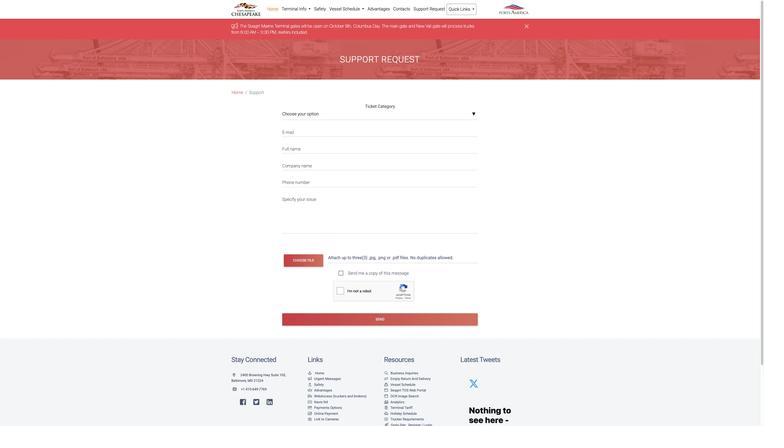 Task type: vqa. For each thing, say whether or not it's contained in the screenshot.
Innovations Image
no



Task type: describe. For each thing, give the bounding box(es) containing it.
0 vertical spatial links
[[460, 7, 470, 12]]

october
[[330, 24, 344, 29]]

0 vertical spatial vessel schedule
[[329, 6, 361, 12]]

2 will from the left
[[442, 24, 447, 29]]

message
[[392, 271, 409, 276]]

choose for choose file
[[293, 259, 307, 263]]

to
[[321, 417, 324, 422]]

1 safety from the top
[[314, 6, 326, 12]]

7769
[[259, 387, 267, 391]]

send button
[[282, 313, 478, 326]]

process
[[448, 24, 462, 29]]

terminal inside the seagirt marine terminal gates will be open on october 9th, columbus day. the main gate and new vail gate will process trucks from 6:00 am – 3:30 pm, reefers included.
[[275, 24, 289, 29]]

1 vertical spatial seagirt
[[391, 389, 401, 393]]

terminal tariff link
[[384, 406, 413, 410]]

1 gate from the left
[[400, 24, 407, 29]]

choose file
[[293, 259, 314, 263]]

stay connected
[[231, 356, 276, 364]]

2 the from the left
[[382, 24, 389, 29]]

0 horizontal spatial advantages link
[[308, 389, 332, 393]]

container storage image
[[308, 401, 312, 404]]

ship image
[[384, 383, 388, 387]]

requirements
[[403, 417, 424, 422]]

specify
[[282, 197, 296, 202]]

holiday schedule
[[391, 412, 417, 416]]

mail
[[286, 130, 294, 135]]

0 horizontal spatial and
[[347, 394, 353, 398]]

resources
[[384, 356, 414, 364]]

hwy
[[263, 373, 270, 377]]

file
[[308, 259, 314, 263]]

user hard hat image
[[308, 383, 312, 387]]

marine
[[262, 24, 274, 29]]

seagirt tos web portal
[[391, 389, 426, 393]]

this
[[384, 271, 391, 276]]

portal
[[417, 389, 426, 393]]

0 horizontal spatial support
[[249, 90, 264, 95]]

safety link for left advantages link
[[308, 383, 324, 387]]

21224
[[254, 379, 263, 383]]

tweets
[[480, 356, 500, 364]]

1 horizontal spatial support
[[340, 54, 379, 65]]

empty return and delivery
[[391, 377, 431, 381]]

image
[[398, 394, 408, 398]]

latest
[[461, 356, 478, 364]]

contacts link
[[392, 4, 412, 14]]

+1
[[241, 387, 245, 391]]

search
[[409, 394, 419, 398]]

info
[[299, 6, 307, 12]]

the seagirt marine terminal gates will be open on october 9th, columbus day. the main gate and new vail gate will process trucks from 6:00 am – 3:30 pm, reefers included.
[[231, 24, 474, 34]]

twitter square image
[[253, 399, 259, 406]]

anchor image
[[308, 372, 312, 375]]

request inside support request link
[[430, 6, 445, 12]]

cameras
[[325, 417, 339, 422]]

credit card front image
[[308, 412, 312, 416]]

▼
[[472, 112, 476, 116]]

link
[[314, 417, 321, 422]]

gates
[[290, 24, 300, 29]]

terminal for terminal tariff
[[391, 406, 404, 410]]

inquiries
[[405, 371, 418, 375]]

file invoice image
[[384, 406, 388, 410]]

1 vertical spatial support request
[[340, 54, 420, 65]]

bullhorn image inside urgent messages link
[[308, 377, 312, 381]]

0 horizontal spatial links
[[308, 356, 323, 364]]

of
[[379, 271, 383, 276]]

online payment link
[[308, 412, 338, 416]]

schedule for holiday schedule link
[[403, 412, 417, 416]]

trucker
[[391, 417, 402, 422]]

trucker requirements link
[[384, 417, 424, 422]]

web
[[409, 389, 416, 393]]

3:30
[[261, 30, 269, 34]]

search image
[[384, 372, 388, 375]]

1 horizontal spatial home
[[267, 6, 278, 12]]

a
[[366, 271, 368, 276]]

list alt image
[[384, 418, 388, 421]]

0 vertical spatial vessel schedule link
[[328, 4, 366, 14]]

+1 410-649-7769 link
[[231, 387, 267, 391]]

e-mail
[[282, 130, 294, 135]]

analytics
[[391, 400, 405, 404]]

business
[[391, 371, 404, 375]]

online payment
[[314, 412, 338, 416]]

full
[[282, 147, 289, 152]]

browser image for seagirt
[[384, 389, 388, 393]]

0 horizontal spatial home
[[232, 90, 243, 95]]

suite
[[271, 373, 279, 377]]

terminal tariff
[[391, 406, 413, 410]]

specify your issue
[[282, 197, 316, 202]]

credit card image
[[308, 406, 312, 410]]

pm,
[[270, 30, 277, 34]]

issue
[[306, 197, 316, 202]]

camera image
[[308, 418, 312, 421]]

+1 410-649-7769
[[241, 387, 267, 391]]

tos
[[402, 389, 409, 393]]

0 vertical spatial support request
[[414, 6, 445, 12]]

truck container image
[[308, 395, 312, 398]]

support request link
[[412, 4, 447, 14]]

1 horizontal spatial vessel
[[391, 383, 401, 387]]

bullhorn image inside the seagirt marine terminal gates will be open on october 9th, columbus day. the main gate and new vail gate will process trucks from 6:00 am – 3:30 pm, reefers included. alert
[[231, 23, 240, 29]]

649-
[[252, 387, 259, 391]]

1 vertical spatial home link
[[232, 90, 243, 96]]

2400 broening hwy suite 105, baltimore, md 21224
[[231, 373, 286, 383]]

browser image for ocr
[[384, 395, 388, 398]]

webaccess
[[314, 394, 332, 398]]

and inside the seagirt marine terminal gates will be open on october 9th, columbus day. the main gate and new vail gate will process trucks from 6:00 am – 3:30 pm, reefers included.
[[408, 24, 415, 29]]

day.
[[373, 24, 381, 29]]

holiday
[[391, 412, 402, 416]]

option
[[307, 111, 319, 117]]

link to cameras link
[[308, 417, 339, 422]]

options
[[330, 406, 342, 410]]

quick
[[449, 7, 459, 12]]

linkedin image
[[267, 399, 273, 406]]

empty return and delivery link
[[384, 377, 431, 381]]

main
[[390, 24, 398, 29]]

navis n4
[[314, 400, 328, 404]]

payment
[[325, 412, 338, 416]]

0 vertical spatial vessel
[[329, 6, 342, 12]]

bells image
[[384, 412, 388, 416]]

phone
[[282, 180, 294, 185]]

terminal for terminal info
[[282, 6, 298, 12]]

n4
[[324, 400, 328, 404]]

1 the from the left
[[240, 24, 247, 29]]



Task type: locate. For each thing, give the bounding box(es) containing it.
the seagirt marine terminal gates will be open on october 9th, columbus day. the main gate and new vail gate will process trucks from 6:00 am – 3:30 pm, reefers included. link
[[231, 24, 474, 34]]

vessel schedule link
[[328, 4, 366, 14], [384, 383, 416, 387]]

vail
[[426, 24, 432, 29]]

Company name text field
[[282, 160, 478, 170]]

1 will from the left
[[301, 24, 307, 29]]

2 gate from the left
[[433, 24, 440, 29]]

safety up open
[[314, 6, 326, 12]]

9th,
[[345, 24, 352, 29]]

1 horizontal spatial the
[[382, 24, 389, 29]]

reefers
[[279, 30, 291, 34]]

Specify your issue text field
[[282, 194, 478, 233]]

support request
[[414, 6, 445, 12], [340, 54, 420, 65]]

vessel schedule up seagirt tos web portal link
[[391, 383, 416, 387]]

e-
[[282, 130, 286, 135]]

analytics link
[[384, 400, 405, 404]]

1 horizontal spatial home link
[[265, 4, 280, 14]]

2 horizontal spatial home link
[[308, 371, 324, 375]]

the seagirt marine terminal gates will be open on october 9th, columbus day. the main gate and new vail gate will process trucks from 6:00 am – 3:30 pm, reefers included. alert
[[0, 19, 760, 39]]

E-mail email field
[[282, 126, 478, 137]]

messages
[[325, 377, 341, 381]]

ocr image search link
[[384, 394, 419, 398]]

1 vertical spatial browser image
[[384, 395, 388, 398]]

online
[[314, 412, 324, 416]]

and left new on the right of the page
[[408, 24, 415, 29]]

(truckers
[[333, 394, 347, 398]]

0 vertical spatial home link
[[265, 4, 280, 14]]

broening
[[249, 373, 263, 377]]

2 safety from the top
[[314, 383, 324, 387]]

0 vertical spatial your
[[298, 111, 306, 117]]

copy
[[369, 271, 378, 276]]

0 vertical spatial bullhorn image
[[231, 23, 240, 29]]

map marker alt image
[[233, 374, 240, 377]]

send me a copy of this message
[[348, 271, 409, 276]]

open
[[314, 24, 323, 29]]

1 vertical spatial safety
[[314, 383, 324, 387]]

2 vertical spatial support
[[249, 90, 264, 95]]

1 browser image from the top
[[384, 389, 388, 393]]

business inquiries
[[391, 371, 418, 375]]

included.
[[292, 30, 308, 34]]

be
[[308, 24, 312, 29]]

navis
[[314, 400, 323, 404]]

advantages up day.
[[368, 6, 390, 12]]

gate
[[400, 24, 407, 29], [433, 24, 440, 29]]

will left process
[[442, 24, 447, 29]]

0 vertical spatial advantages link
[[366, 4, 392, 14]]

0 horizontal spatial the
[[240, 24, 247, 29]]

advantages link up day.
[[366, 4, 392, 14]]

0 horizontal spatial will
[[301, 24, 307, 29]]

schedule up seagirt tos web portal
[[402, 383, 416, 387]]

2 vertical spatial schedule
[[403, 412, 417, 416]]

1 horizontal spatial gate
[[433, 24, 440, 29]]

quick links link
[[447, 4, 477, 15]]

am
[[250, 30, 256, 34]]

1 vertical spatial vessel schedule
[[391, 383, 416, 387]]

safety link down 'urgent'
[[308, 383, 324, 387]]

link to cameras
[[314, 417, 339, 422]]

0 horizontal spatial vessel schedule
[[329, 6, 361, 12]]

seagirt tos web portal link
[[384, 389, 426, 393]]

gate right "main"
[[400, 24, 407, 29]]

0 vertical spatial safety link
[[313, 4, 328, 14]]

your
[[298, 111, 306, 117], [297, 197, 305, 202]]

1 horizontal spatial links
[[460, 7, 470, 12]]

vessel
[[329, 6, 342, 12], [391, 383, 401, 387]]

choose up mail
[[282, 111, 297, 117]]

1 vertical spatial name
[[301, 163, 312, 168]]

0 horizontal spatial advantages
[[314, 389, 332, 393]]

Attach up to three(3) .jpg, .png or .pdf files. No duplicates allowed. text field
[[328, 253, 479, 263]]

0 vertical spatial support
[[414, 6, 429, 12]]

Phone number text field
[[282, 177, 478, 187]]

payments
[[314, 406, 329, 410]]

0 vertical spatial request
[[430, 6, 445, 12]]

gate right vail
[[433, 24, 440, 29]]

your left issue on the top of page
[[297, 197, 305, 202]]

new
[[416, 24, 425, 29]]

2 vertical spatial terminal
[[391, 406, 404, 410]]

your left option
[[298, 111, 306, 117]]

name right full on the top left of the page
[[290, 147, 301, 152]]

0 horizontal spatial vessel
[[329, 6, 342, 12]]

terminal down analytics
[[391, 406, 404, 410]]

category
[[378, 104, 395, 109]]

terminal info link
[[280, 4, 313, 14]]

safety link up open
[[313, 4, 328, 14]]

terminal left info
[[282, 6, 298, 12]]

choose your option
[[282, 111, 319, 117]]

safety
[[314, 6, 326, 12], [314, 383, 324, 387]]

1 horizontal spatial advantages
[[368, 6, 390, 12]]

0 horizontal spatial request
[[381, 54, 420, 65]]

0 horizontal spatial seagirt
[[248, 24, 260, 29]]

exchange image
[[384, 377, 388, 381]]

1 vertical spatial terminal
[[275, 24, 289, 29]]

0 vertical spatial and
[[408, 24, 415, 29]]

1 vertical spatial vessel
[[391, 383, 401, 387]]

payments options link
[[308, 406, 342, 410]]

browser image up analytics icon
[[384, 395, 388, 398]]

schedule up 9th, on the top left of page
[[343, 6, 360, 12]]

0 horizontal spatial vessel schedule link
[[328, 4, 366, 14]]

1 vertical spatial support
[[340, 54, 379, 65]]

company
[[282, 163, 300, 168]]

home link for urgent messages link
[[308, 371, 324, 375]]

safety down 'urgent'
[[314, 383, 324, 387]]

1 horizontal spatial will
[[442, 24, 447, 29]]

full name
[[282, 147, 301, 152]]

vessel down empty
[[391, 383, 401, 387]]

vessel up october
[[329, 6, 342, 12]]

0 vertical spatial advantages
[[368, 6, 390, 12]]

vessel schedule up 9th, on the top left of page
[[329, 6, 361, 12]]

1 vertical spatial bullhorn image
[[308, 377, 312, 381]]

home link
[[265, 4, 280, 14], [232, 90, 243, 96], [308, 371, 324, 375]]

support inside support request link
[[414, 6, 429, 12]]

home link for terminal info link at the top left of the page
[[265, 4, 280, 14]]

advantages link up webaccess
[[308, 389, 332, 393]]

hand receiving image
[[308, 389, 312, 393]]

ticket category
[[365, 104, 395, 109]]

choose left file
[[293, 259, 307, 263]]

2 browser image from the top
[[384, 395, 388, 398]]

md
[[248, 379, 253, 383]]

browser image
[[384, 389, 388, 393], [384, 395, 388, 398]]

and left brokers)
[[347, 394, 353, 398]]

home
[[267, 6, 278, 12], [232, 90, 243, 95], [315, 371, 324, 375]]

vessel schedule link up 9th, on the top left of page
[[328, 4, 366, 14]]

1 horizontal spatial vessel schedule
[[391, 383, 416, 387]]

1 horizontal spatial bullhorn image
[[308, 377, 312, 381]]

–
[[257, 30, 259, 34]]

terminal inside terminal info link
[[282, 6, 298, 12]]

the up '6:00'
[[240, 24, 247, 29]]

0 horizontal spatial home link
[[232, 90, 243, 96]]

2 horizontal spatial support
[[414, 6, 429, 12]]

0 vertical spatial home
[[267, 6, 278, 12]]

1 horizontal spatial seagirt
[[391, 389, 401, 393]]

seagirt up am
[[248, 24, 260, 29]]

terminal
[[282, 6, 298, 12], [275, 24, 289, 29], [391, 406, 404, 410]]

trucks
[[464, 24, 474, 29]]

name
[[290, 147, 301, 152], [301, 163, 312, 168]]

will left "be"
[[301, 24, 307, 29]]

0 vertical spatial name
[[290, 147, 301, 152]]

1 vertical spatial advantages link
[[308, 389, 332, 393]]

seagirt up ocr
[[391, 389, 401, 393]]

will
[[301, 24, 307, 29], [442, 24, 447, 29]]

advantages up webaccess
[[314, 389, 332, 393]]

0 horizontal spatial bullhorn image
[[231, 23, 240, 29]]

the right day.
[[382, 24, 389, 29]]

and
[[408, 24, 415, 29], [347, 394, 353, 398]]

0 vertical spatial seagirt
[[248, 24, 260, 29]]

name right company on the left top of the page
[[301, 163, 312, 168]]

1 vertical spatial vessel schedule link
[[384, 383, 416, 387]]

name for full name
[[290, 147, 301, 152]]

410-
[[246, 387, 252, 391]]

1 vertical spatial advantages
[[314, 389, 332, 393]]

0 horizontal spatial gate
[[400, 24, 407, 29]]

choose
[[282, 111, 297, 117], [293, 259, 307, 263]]

analytics image
[[384, 401, 388, 404]]

support
[[414, 6, 429, 12], [340, 54, 379, 65], [249, 90, 264, 95]]

0 vertical spatial safety
[[314, 6, 326, 12]]

latest tweets
[[461, 356, 500, 364]]

schedule for the bottom vessel schedule link
[[402, 383, 416, 387]]

brokers)
[[354, 394, 367, 398]]

choose for choose your option
[[282, 111, 297, 117]]

the
[[240, 24, 247, 29], [382, 24, 389, 29]]

1 horizontal spatial and
[[408, 24, 415, 29]]

your for specify
[[297, 197, 305, 202]]

payments options
[[314, 406, 342, 410]]

urgent messages link
[[308, 377, 341, 381]]

close image
[[525, 23, 529, 30]]

1 vertical spatial request
[[381, 54, 420, 65]]

name for company name
[[301, 163, 312, 168]]

1 vertical spatial choose
[[293, 259, 307, 263]]

schedule
[[343, 6, 360, 12], [402, 383, 416, 387], [403, 412, 417, 416]]

1 horizontal spatial advantages link
[[366, 4, 392, 14]]

webaccess (truckers and brokers)
[[314, 394, 367, 398]]

browser image down ship icon
[[384, 389, 388, 393]]

1 horizontal spatial request
[[430, 6, 445, 12]]

terminal up reefers
[[275, 24, 289, 29]]

2 vertical spatial home link
[[308, 371, 324, 375]]

return
[[401, 377, 411, 381]]

connected
[[245, 356, 276, 364]]

me
[[359, 271, 365, 276]]

safety link for vessel schedule link to the top
[[313, 4, 328, 14]]

contacts
[[393, 6, 410, 12]]

0 vertical spatial choose
[[282, 111, 297, 117]]

ocr
[[391, 394, 397, 398]]

bullhorn image down "anchor" image at left
[[308, 377, 312, 381]]

browser image inside seagirt tos web portal link
[[384, 389, 388, 393]]

1 vertical spatial your
[[297, 197, 305, 202]]

0 vertical spatial terminal
[[282, 6, 298, 12]]

0 vertical spatial browser image
[[384, 389, 388, 393]]

advantages
[[368, 6, 390, 12], [314, 389, 332, 393]]

links right quick
[[460, 7, 470, 12]]

bullhorn image up the from
[[231, 23, 240, 29]]

seagirt inside the seagirt marine terminal gates will be open on october 9th, columbus day. the main gate and new vail gate will process trucks from 6:00 am – 3:30 pm, reefers included.
[[248, 24, 260, 29]]

your for choose
[[298, 111, 306, 117]]

1 vertical spatial and
[[347, 394, 353, 398]]

1 vertical spatial links
[[308, 356, 323, 364]]

facebook square image
[[240, 399, 246, 406]]

links
[[460, 7, 470, 12], [308, 356, 323, 364]]

company name
[[282, 163, 312, 168]]

bullhorn image
[[231, 23, 240, 29], [308, 377, 312, 381]]

2400
[[241, 373, 248, 377]]

phone office image
[[233, 388, 241, 391]]

105,
[[280, 373, 286, 377]]

browser image inside ocr image search link
[[384, 395, 388, 398]]

vessel schedule link down empty
[[384, 383, 416, 387]]

schedule down tariff
[[403, 412, 417, 416]]

1 horizontal spatial vessel schedule link
[[384, 383, 416, 387]]

1 vertical spatial safety link
[[308, 383, 324, 387]]

Full name text field
[[282, 143, 478, 154]]

business inquiries link
[[384, 371, 418, 375]]

1 horizontal spatial name
[[301, 163, 312, 168]]

and
[[412, 377, 418, 381]]

0 horizontal spatial name
[[290, 147, 301, 152]]

1 vertical spatial schedule
[[402, 383, 416, 387]]

0 vertical spatial schedule
[[343, 6, 360, 12]]

2 horizontal spatial home
[[315, 371, 324, 375]]

1 vertical spatial home
[[232, 90, 243, 95]]

ocr image search
[[391, 394, 419, 398]]

2 vertical spatial home
[[315, 371, 324, 375]]

links up "anchor" image at left
[[308, 356, 323, 364]]

wheat image
[[384, 423, 389, 426]]

empty
[[391, 377, 400, 381]]



